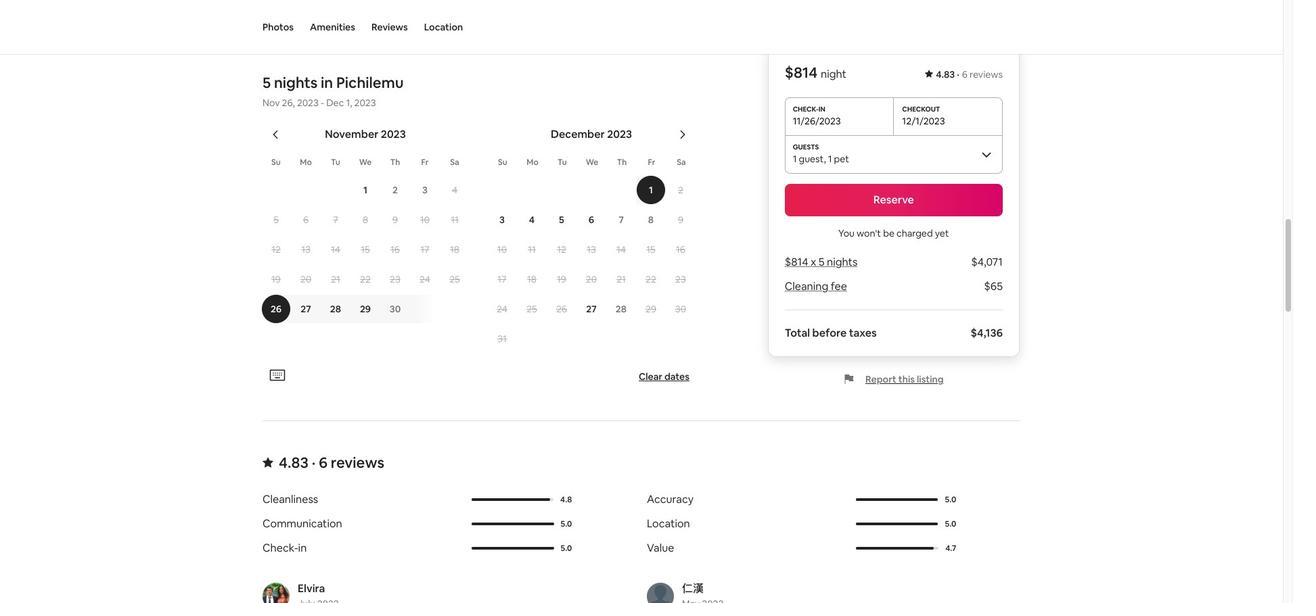 Task type: describe. For each thing, give the bounding box(es) containing it.
0 horizontal spatial 24 button
[[410, 266, 440, 294]]

1 horizontal spatial nights
[[827, 255, 858, 270]]

2 22 button from the left
[[636, 266, 666, 294]]

11 for the topmost 11 button
[[451, 214, 459, 226]]

reviews button
[[372, 0, 408, 54]]

1 2 from the left
[[393, 184, 398, 196]]

1 26 from the left
[[271, 303, 282, 316]]

1 vertical spatial location
[[647, 517, 690, 532]]

10 for bottommost 10 'button'
[[498, 244, 507, 256]]

yet
[[935, 228, 950, 240]]

21 for second 21 button from the right
[[331, 274, 340, 286]]

2 16 from the left
[[676, 244, 686, 256]]

be
[[884, 228, 895, 240]]

0 horizontal spatial 17
[[421, 244, 430, 256]]

2 1 button from the left
[[636, 176, 666, 205]]

2023 right december
[[607, 127, 632, 142]]

reviews
[[372, 21, 408, 33]]

2 20 button from the left
[[577, 266, 607, 294]]

report this listing
[[866, 374, 944, 386]]

2 28 from the left
[[616, 303, 627, 316]]

2 8 button from the left
[[636, 206, 666, 234]]

31
[[498, 333, 507, 345]]

1 vertical spatial 11 button
[[517, 236, 547, 264]]

total
[[785, 326, 811, 341]]

1 22 button from the left
[[351, 266, 381, 294]]

2 12 from the left
[[557, 244, 567, 256]]

night
[[821, 67, 847, 81]]

1 horizontal spatial 17 button
[[487, 266, 517, 294]]

1 vertical spatial 18 button
[[517, 266, 547, 294]]

0 horizontal spatial 3 button
[[410, 176, 440, 205]]

you
[[839, 228, 855, 240]]

1 27 button from the left
[[291, 295, 321, 324]]

fee
[[831, 280, 848, 294]]

accuracy
[[647, 493, 694, 507]]

4.8
[[561, 495, 572, 506]]

1 30 button from the left
[[381, 295, 438, 324]]

cleaning fee
[[785, 280, 848, 294]]

x
[[811, 255, 817, 270]]

november
[[325, 127, 379, 142]]

2 mo from the left
[[527, 157, 539, 168]]

1 horizontal spatial 4.83
[[937, 69, 955, 81]]

2 7 button from the left
[[607, 206, 636, 234]]

2 2 from the left
[[678, 184, 684, 196]]

0 horizontal spatial 4
[[452, 184, 458, 196]]

dec
[[326, 97, 344, 109]]

1 14 button from the left
[[321, 236, 351, 264]]

1 30 from the left
[[390, 303, 401, 316]]

1 guest , 1 pet
[[793, 153, 850, 165]]

amenities
[[310, 21, 355, 33]]

1 horizontal spatial 4
[[529, 214, 535, 226]]

0 horizontal spatial 10 button
[[410, 206, 440, 234]]

charged
[[897, 228, 933, 240]]

7 for second 7 button from right
[[333, 214, 338, 226]]

0 horizontal spatial 4.83
[[279, 454, 309, 473]]

0 vertical spatial 25 button
[[440, 266, 470, 294]]

25 for bottom 25 "button"
[[527, 303, 537, 316]]

1 we from the left
[[359, 157, 372, 168]]

2023 left -
[[297, 97, 319, 109]]

仁漢 image
[[647, 584, 674, 604]]

8 for first 8 button from left
[[363, 214, 368, 226]]

10 for 10 'button' to the left
[[420, 214, 430, 226]]

0 vertical spatial 18
[[450, 244, 460, 256]]

1 29 button from the left
[[351, 295, 381, 324]]

5.0 for location
[[945, 519, 957, 530]]

communication
[[263, 517, 342, 532]]

1 12 button from the left
[[261, 236, 291, 264]]

report this listing button
[[844, 374, 944, 386]]

1 horizontal spatial 24 button
[[487, 295, 517, 324]]

3 for 3 button to the right
[[500, 214, 505, 226]]

5.0 for communication
[[561, 519, 572, 530]]

clear dates button
[[634, 366, 695, 389]]

1 22 from the left
[[360, 274, 371, 286]]

pet
[[835, 153, 850, 165]]

1 sa from the left
[[450, 157, 460, 168]]

2 tu from the left
[[558, 157, 567, 168]]

clear
[[639, 371, 663, 383]]

pichilemu
[[336, 73, 404, 92]]

check-
[[263, 542, 298, 556]]

location button
[[424, 0, 463, 54]]

1 vertical spatial 10 button
[[487, 236, 517, 264]]

total before taxes
[[785, 326, 877, 341]]

2 15 from the left
[[647, 244, 656, 256]]

1 8 button from the left
[[351, 206, 381, 234]]

guest
[[799, 153, 824, 165]]

value
[[647, 542, 675, 556]]

26,
[[282, 97, 295, 109]]

23 for second 23 button from the left
[[676, 274, 686, 286]]

won't
[[857, 228, 882, 240]]

1 su from the left
[[272, 157, 281, 168]]

1 horizontal spatial 4.83 · 6 reviews
[[937, 69, 1003, 81]]

7 for 2nd 7 button
[[619, 214, 624, 226]]

1 6 button from the left
[[291, 206, 321, 234]]

2 14 button from the left
[[607, 236, 636, 264]]

2 27 button from the left
[[577, 295, 607, 324]]

仁漢 image
[[647, 584, 674, 604]]

2023 right november in the top of the page
[[381, 127, 406, 142]]

1 mo from the left
[[300, 157, 312, 168]]

5 nights in pichilemu nov 26, 2023 - dec 1, 2023
[[263, 73, 404, 109]]

4.7
[[946, 544, 957, 555]]

1 20 from the left
[[300, 274, 312, 286]]

0 vertical spatial 18 button
[[440, 236, 470, 264]]

3 for leftmost 3 button
[[422, 184, 428, 196]]

$4,071
[[972, 255, 1003, 270]]

1 7 button from the left
[[321, 206, 351, 234]]

cleanliness
[[263, 493, 318, 507]]

24 for 24 button to the left
[[420, 274, 431, 286]]

photos button
[[263, 0, 294, 54]]

1 horizontal spatial 3 button
[[487, 206, 517, 234]]

2 13 button from the left
[[577, 236, 607, 264]]

2 12 button from the left
[[547, 236, 577, 264]]

2 16 button from the left
[[666, 236, 696, 264]]

listing
[[917, 374, 944, 386]]

1 vertical spatial ·
[[312, 454, 316, 473]]

2 26 from the left
[[557, 303, 567, 316]]

1 20 button from the left
[[291, 266, 321, 294]]

2 th from the left
[[617, 157, 627, 168]]

0 horizontal spatial in
[[298, 542, 307, 556]]

cleaning
[[785, 280, 829, 294]]

1 horizontal spatial 18
[[527, 274, 537, 286]]

仁漢
[[682, 582, 704, 597]]

12/1/2023
[[903, 115, 946, 127]]

2 29 button from the left
[[636, 295, 666, 324]]

list containing elvira
[[257, 582, 1026, 604]]

5.0 for accuracy
[[945, 495, 957, 506]]

1 1 button from the left
[[351, 176, 381, 205]]

elvira
[[298, 582, 325, 597]]

11/26/2023
[[793, 115, 841, 127]]

$814 x 5 nights
[[785, 255, 858, 270]]

december 2023
[[551, 127, 632, 142]]

november 2023
[[325, 127, 406, 142]]

31 button
[[487, 325, 517, 354]]

2 9 button from the left
[[666, 206, 696, 234]]

2 21 button from the left
[[607, 266, 636, 294]]

reserve
[[874, 193, 915, 207]]

2 5 button from the left
[[547, 206, 577, 234]]

1 vertical spatial 17
[[498, 274, 507, 286]]

1 19 from the left
[[272, 274, 281, 286]]

$814 for $814 night
[[785, 63, 818, 82]]



Task type: vqa. For each thing, say whether or not it's contained in the screenshot.
Google map
Including 0 saved stays. 'region'
no



Task type: locate. For each thing, give the bounding box(es) containing it.
0 horizontal spatial 23
[[390, 274, 401, 286]]

18 button
[[440, 236, 470, 264], [517, 266, 547, 294]]

1 16 button from the left
[[381, 236, 410, 264]]

22
[[360, 274, 371, 286], [646, 274, 657, 286]]

0 horizontal spatial th
[[390, 157, 400, 168]]

1 horizontal spatial 1 button
[[636, 176, 666, 205]]

1 vertical spatial nights
[[827, 255, 858, 270]]

photos
[[263, 21, 294, 33]]

check-in
[[263, 542, 307, 556]]

$814 left night
[[785, 63, 818, 82]]

1 21 button from the left
[[321, 266, 351, 294]]

location down accuracy
[[647, 517, 690, 532]]

1 horizontal spatial 19 button
[[547, 266, 577, 294]]

tu down december
[[558, 157, 567, 168]]

10
[[420, 214, 430, 226], [498, 244, 507, 256]]

1 horizontal spatial 9
[[678, 214, 684, 226]]

14 for second the 14 button from right
[[331, 244, 341, 256]]

1 2 button from the left
[[381, 176, 410, 205]]

11 for bottommost 11 button
[[528, 244, 536, 256]]

this
[[899, 374, 915, 386]]

th down november 2023
[[390, 157, 400, 168]]

location
[[424, 21, 463, 33], [647, 517, 690, 532]]

0 horizontal spatial 2 button
[[381, 176, 410, 205]]

1 horizontal spatial 30
[[676, 303, 687, 316]]

1 7 from the left
[[333, 214, 338, 226]]

4.83 up cleanliness
[[279, 454, 309, 473]]

0 horizontal spatial 17 button
[[410, 236, 440, 264]]

0 horizontal spatial 4 button
[[440, 176, 470, 205]]

$4,136
[[971, 326, 1003, 341]]

2 20 from the left
[[586, 274, 597, 286]]

1 8 from the left
[[363, 214, 368, 226]]

8 for second 8 button
[[649, 214, 654, 226]]

before
[[813, 326, 847, 341]]

2 23 button from the left
[[666, 266, 696, 294]]

23 for first 23 button
[[390, 274, 401, 286]]

0 horizontal spatial 8
[[363, 214, 368, 226]]

20 button
[[291, 266, 321, 294], [577, 266, 607, 294]]

0 horizontal spatial mo
[[300, 157, 312, 168]]

reserve button
[[785, 184, 1003, 217]]

1 vertical spatial 4.83 · 6 reviews
[[279, 454, 385, 473]]

1 14 from the left
[[331, 244, 341, 256]]

4 button
[[440, 176, 470, 205], [517, 206, 547, 234]]

13
[[301, 244, 311, 256], [587, 244, 596, 256]]

1 5 button from the left
[[261, 206, 291, 234]]

0 horizontal spatial 6 button
[[291, 206, 321, 234]]

0 horizontal spatial location
[[424, 21, 463, 33]]

13 button
[[291, 236, 321, 264], [577, 236, 607, 264]]

3 button
[[410, 176, 440, 205], [487, 206, 517, 234]]

2 29 from the left
[[646, 303, 657, 316]]

27 for 2nd 27 button
[[586, 303, 597, 316]]

24 button
[[410, 266, 440, 294], [487, 295, 517, 324]]

9 button
[[381, 206, 410, 234], [666, 206, 696, 234]]

4.8 out of 5.0 image
[[472, 499, 554, 502], [472, 499, 551, 502]]

1 horizontal spatial 16 button
[[666, 236, 696, 264]]

nights up 26,
[[274, 73, 318, 92]]

1 horizontal spatial 19
[[557, 274, 567, 286]]

2 8 from the left
[[649, 214, 654, 226]]

1 tu from the left
[[331, 157, 340, 168]]

0 horizontal spatial sa
[[450, 157, 460, 168]]

1 horizontal spatial 30 button
[[666, 295, 696, 324]]

taxes
[[849, 326, 877, 341]]

0 horizontal spatial 11
[[451, 214, 459, 226]]

1 12 from the left
[[272, 244, 281, 256]]

2 2 button from the left
[[666, 176, 696, 205]]

4.83 · 6 reviews up "12/1/2023" on the top of page
[[937, 69, 1003, 81]]

28
[[330, 303, 341, 316], [616, 303, 627, 316]]

0 horizontal spatial 9 button
[[381, 206, 410, 234]]

1 horizontal spatial we
[[586, 157, 599, 168]]

18
[[450, 244, 460, 256], [527, 274, 537, 286]]

0 vertical spatial 24
[[420, 274, 431, 286]]

1 horizontal spatial 12
[[557, 244, 567, 256]]

0 vertical spatial 25
[[450, 274, 460, 286]]

2 sa from the left
[[677, 157, 686, 168]]

su
[[272, 157, 281, 168], [498, 157, 508, 168]]

6 button
[[291, 206, 321, 234], [577, 206, 607, 234]]

1 29 from the left
[[360, 303, 371, 316]]

nights
[[274, 73, 318, 92], [827, 255, 858, 270]]

1 horizontal spatial 23 button
[[666, 266, 696, 294]]

1 horizontal spatial 27 button
[[577, 295, 607, 324]]

2 22 from the left
[[646, 274, 657, 286]]

2023 right 1,
[[354, 97, 376, 109]]

1 9 button from the left
[[381, 206, 410, 234]]

elvira image
[[263, 584, 290, 604]]

1 horizontal spatial ·
[[957, 69, 960, 81]]

list
[[257, 582, 1026, 604]]

2 26 button from the left
[[547, 295, 577, 324]]

14
[[331, 244, 341, 256], [617, 244, 626, 256]]

2 19 button from the left
[[547, 266, 577, 294]]

1 horizontal spatial 11 button
[[517, 236, 547, 264]]

-
[[321, 97, 324, 109]]

0 horizontal spatial 11 button
[[440, 206, 470, 234]]

1 vertical spatial 3
[[500, 214, 505, 226]]

0 vertical spatial 4.83
[[937, 69, 955, 81]]

0 vertical spatial 17 button
[[410, 236, 440, 264]]

1 vertical spatial 25 button
[[517, 295, 547, 324]]

12
[[272, 244, 281, 256], [557, 244, 567, 256]]

4.83 · 6 reviews up cleanliness
[[279, 454, 385, 473]]

29 button
[[351, 295, 381, 324], [636, 295, 666, 324]]

15 button
[[351, 236, 381, 264], [636, 236, 666, 264]]

1 horizontal spatial 26 button
[[547, 295, 577, 324]]

reviews
[[970, 69, 1003, 81], [331, 454, 385, 473]]

2 9 from the left
[[678, 214, 684, 226]]

2 $814 from the top
[[785, 255, 809, 270]]

1 15 from the left
[[361, 244, 370, 256]]

0 horizontal spatial 30
[[390, 303, 401, 316]]

1 16 from the left
[[391, 244, 400, 256]]

·
[[957, 69, 960, 81], [312, 454, 316, 473]]

0 horizontal spatial 18 button
[[440, 236, 470, 264]]

1 horizontal spatial 5 button
[[547, 206, 577, 234]]

0 vertical spatial 4 button
[[440, 176, 470, 205]]

13 for 2nd 13 button from the left
[[587, 244, 596, 256]]

0 horizontal spatial 25 button
[[440, 266, 470, 294]]

1 horizontal spatial 22 button
[[636, 266, 666, 294]]

2 fr from the left
[[648, 157, 656, 168]]

you won't be charged yet
[[839, 228, 950, 240]]

24
[[420, 274, 431, 286], [497, 303, 508, 316]]

8
[[363, 214, 368, 226], [649, 214, 654, 226]]

7
[[333, 214, 338, 226], [619, 214, 624, 226]]

1 horizontal spatial 29 button
[[636, 295, 666, 324]]

1 19 button from the left
[[261, 266, 291, 294]]

1 15 button from the left
[[351, 236, 381, 264]]

in up -
[[321, 73, 333, 92]]

22 button
[[351, 266, 381, 294], [636, 266, 666, 294]]

0 horizontal spatial 28 button
[[321, 295, 351, 324]]

december
[[551, 127, 605, 142]]

2 6 button from the left
[[577, 206, 607, 234]]

2 we from the left
[[586, 157, 599, 168]]

th down december 2023
[[617, 157, 627, 168]]

0 horizontal spatial we
[[359, 157, 372, 168]]

0 horizontal spatial 23 button
[[381, 266, 410, 294]]

1 vertical spatial 17 button
[[487, 266, 517, 294]]

14 for second the 14 button
[[617, 244, 626, 256]]

0 horizontal spatial 20 button
[[291, 266, 321, 294]]

we down november 2023
[[359, 157, 372, 168]]

25 for the topmost 25 "button"
[[450, 274, 460, 286]]

14 button
[[321, 236, 351, 264], [607, 236, 636, 264]]

16
[[391, 244, 400, 256], [676, 244, 686, 256]]

29
[[360, 303, 371, 316], [646, 303, 657, 316]]

2 13 from the left
[[587, 244, 596, 256]]

,
[[824, 153, 826, 165]]

0 horizontal spatial 18
[[450, 244, 460, 256]]

0 horizontal spatial fr
[[421, 157, 429, 168]]

tu
[[331, 157, 340, 168], [558, 157, 567, 168]]

tu down november in the top of the page
[[331, 157, 340, 168]]

1 horizontal spatial fr
[[648, 157, 656, 168]]

5.0 out of 5.0 image
[[856, 499, 939, 502], [856, 499, 939, 502], [472, 523, 554, 526], [472, 523, 554, 526], [856, 523, 939, 526], [856, 523, 939, 526], [472, 548, 554, 551], [472, 548, 554, 551]]

1 horizontal spatial location
[[647, 517, 690, 532]]

27 for second 27 button from right
[[301, 303, 311, 316]]

1 vertical spatial 11
[[528, 244, 536, 256]]

4
[[452, 184, 458, 196], [529, 214, 535, 226]]

elvira image
[[263, 584, 290, 604]]

1 horizontal spatial 7
[[619, 214, 624, 226]]

2 30 button from the left
[[666, 295, 696, 324]]

1 horizontal spatial 26
[[557, 303, 567, 316]]

cleaning fee button
[[785, 280, 848, 294]]

$814 for $814 x 5 nights
[[785, 255, 809, 270]]

$814 x 5 nights button
[[785, 255, 858, 270]]

1 fr from the left
[[421, 157, 429, 168]]

$814 night
[[785, 63, 847, 82]]

1,
[[346, 97, 352, 109]]

2 7 from the left
[[619, 214, 624, 226]]

1 horizontal spatial 12 button
[[547, 236, 577, 264]]

1 horizontal spatial 2 button
[[666, 176, 696, 205]]

1 horizontal spatial 6 button
[[577, 206, 607, 234]]

0 horizontal spatial 4.83 · 6 reviews
[[279, 454, 385, 473]]

0 horizontal spatial 22 button
[[351, 266, 381, 294]]

1 horizontal spatial 3
[[500, 214, 505, 226]]

19 button
[[261, 266, 291, 294], [547, 266, 577, 294]]

nights inside 5 nights in pichilemu nov 26, 2023 - dec 1, 2023
[[274, 73, 318, 92]]

1 horizontal spatial 25 button
[[517, 295, 547, 324]]

9
[[393, 214, 398, 226], [678, 214, 684, 226]]

0 horizontal spatial 15 button
[[351, 236, 381, 264]]

1 th from the left
[[390, 157, 400, 168]]

1 vertical spatial 24 button
[[487, 295, 517, 324]]

2 28 button from the left
[[607, 295, 636, 324]]

28 button
[[321, 295, 351, 324], [607, 295, 636, 324]]

1 9 from the left
[[393, 214, 398, 226]]

21 button
[[321, 266, 351, 294], [607, 266, 636, 294]]

4.83 up "12/1/2023" on the top of page
[[937, 69, 955, 81]]

0 horizontal spatial 12
[[272, 244, 281, 256]]

nights up fee
[[827, 255, 858, 270]]

1 horizontal spatial 13 button
[[577, 236, 607, 264]]

2 15 button from the left
[[636, 236, 666, 264]]

0 vertical spatial 17
[[421, 244, 430, 256]]

5.0
[[945, 495, 957, 506], [561, 519, 572, 530], [945, 519, 957, 530], [561, 544, 572, 555]]

30
[[390, 303, 401, 316], [676, 303, 687, 316]]

11
[[451, 214, 459, 226], [528, 244, 536, 256]]

in
[[321, 73, 333, 92], [298, 542, 307, 556]]

calendar application
[[246, 113, 1160, 366]]

1 26 button from the left
[[261, 295, 291, 324]]

1 horizontal spatial 20
[[586, 274, 597, 286]]

1 21 from the left
[[331, 274, 340, 286]]

0 horizontal spatial 7 button
[[321, 206, 351, 234]]

0 vertical spatial 11 button
[[440, 206, 470, 234]]

1 23 from the left
[[390, 274, 401, 286]]

2
[[393, 184, 398, 196], [678, 184, 684, 196]]

1 horizontal spatial 15
[[647, 244, 656, 256]]

2 19 from the left
[[557, 274, 567, 286]]

0 horizontal spatial 30 button
[[381, 295, 438, 324]]

1 vertical spatial 10
[[498, 244, 507, 256]]

1 28 from the left
[[330, 303, 341, 316]]

11 button
[[440, 206, 470, 234], [517, 236, 547, 264]]

2 14 from the left
[[617, 244, 626, 256]]

1 28 button from the left
[[321, 295, 351, 324]]

1 horizontal spatial 11
[[528, 244, 536, 256]]

2 30 from the left
[[676, 303, 687, 316]]

4.7 out of 5.0 image
[[856, 548, 939, 551], [856, 548, 934, 551]]

in down communication
[[298, 542, 307, 556]]

0 horizontal spatial 22
[[360, 274, 371, 286]]

5 inside 5 nights in pichilemu nov 26, 2023 - dec 1, 2023
[[263, 73, 271, 92]]

1 horizontal spatial 22
[[646, 274, 657, 286]]

1 horizontal spatial 16
[[676, 244, 686, 256]]

1 horizontal spatial 10 button
[[487, 236, 517, 264]]

2 23 from the left
[[676, 274, 686, 286]]

clear dates
[[639, 371, 690, 383]]

1 horizontal spatial 4 button
[[517, 206, 547, 234]]

1 23 button from the left
[[381, 266, 410, 294]]

2 27 from the left
[[586, 303, 597, 316]]

13 for second 13 button from right
[[301, 244, 311, 256]]

in inside 5 nights in pichilemu nov 26, 2023 - dec 1, 2023
[[321, 73, 333, 92]]

8 button
[[351, 206, 381, 234], [636, 206, 666, 234]]

1 vertical spatial 25
[[527, 303, 537, 316]]

amenities button
[[310, 0, 355, 54]]

3
[[422, 184, 428, 196], [500, 214, 505, 226]]

1 vertical spatial reviews
[[331, 454, 385, 473]]

$814 left x
[[785, 255, 809, 270]]

we down december 2023
[[586, 157, 599, 168]]

20
[[300, 274, 312, 286], [586, 274, 597, 286]]

26
[[271, 303, 282, 316], [557, 303, 567, 316]]

25
[[450, 274, 460, 286], [527, 303, 537, 316]]

0 vertical spatial location
[[424, 21, 463, 33]]

21 for first 21 button from the right
[[617, 274, 626, 286]]

7 button
[[321, 206, 351, 234], [607, 206, 636, 234]]

0 vertical spatial reviews
[[970, 69, 1003, 81]]

1 $814 from the top
[[785, 63, 818, 82]]

0 horizontal spatial 20
[[300, 274, 312, 286]]

1 horizontal spatial 17
[[498, 274, 507, 286]]

nov
[[263, 97, 280, 109]]

2023
[[297, 97, 319, 109], [354, 97, 376, 109], [381, 127, 406, 142], [607, 127, 632, 142]]

17
[[421, 244, 430, 256], [498, 274, 507, 286]]

location right reviews button
[[424, 21, 463, 33]]

23
[[390, 274, 401, 286], [676, 274, 686, 286]]

5.0 for check-in
[[561, 544, 572, 555]]

1 horizontal spatial mo
[[527, 157, 539, 168]]

0 horizontal spatial 16
[[391, 244, 400, 256]]

dates
[[665, 371, 690, 383]]

0 vertical spatial 3 button
[[410, 176, 440, 205]]

1 horizontal spatial 29
[[646, 303, 657, 316]]

1 13 button from the left
[[291, 236, 321, 264]]

30 button
[[381, 295, 438, 324], [666, 295, 696, 324]]

5
[[263, 73, 271, 92], [274, 214, 279, 226], [559, 214, 565, 226], [819, 255, 825, 270]]

0 vertical spatial 10 button
[[410, 206, 440, 234]]

1 horizontal spatial 2
[[678, 184, 684, 196]]

2 21 from the left
[[617, 274, 626, 286]]

2 su from the left
[[498, 157, 508, 168]]

23 button
[[381, 266, 410, 294], [666, 266, 696, 294]]

1 horizontal spatial in
[[321, 73, 333, 92]]

1 13 from the left
[[301, 244, 311, 256]]

24 for rightmost 24 button
[[497, 303, 508, 316]]

$65
[[985, 280, 1003, 294]]

report
[[866, 374, 897, 386]]

0 vertical spatial ·
[[957, 69, 960, 81]]

1 27 from the left
[[301, 303, 311, 316]]

1
[[793, 153, 797, 165], [829, 153, 832, 165], [364, 184, 368, 196], [649, 184, 653, 196]]



